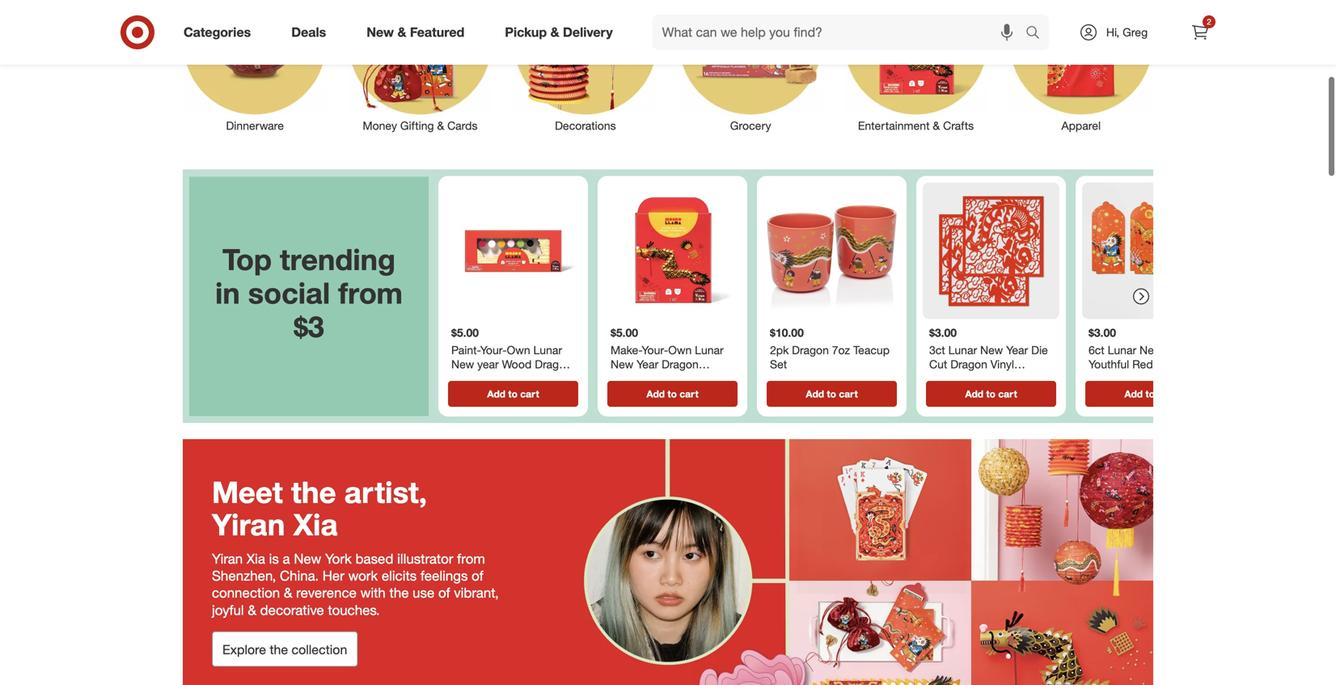 Task type: vqa. For each thing, say whether or not it's contained in the screenshot.
the rightmost the "our"
no



Task type: describe. For each thing, give the bounding box(es) containing it.
sticker
[[1006, 371, 1040, 386]]

2 yiran from the top
[[212, 551, 243, 567]]

gold
[[1113, 371, 1138, 386]]

connection
[[212, 585, 280, 601]]

$3.00 6ct lunar new year youthful red envelopes with gold foil
[[1089, 326, 1209, 386]]

cart for $3.00 3ct lunar new year die cut dragon vinyl window decal sticker
[[999, 388, 1018, 400]]

add to cart button for $3.00 3ct lunar new year die cut dragon vinyl window decal sticker
[[927, 381, 1057, 407]]

2 link
[[1183, 15, 1219, 50]]

pickup & delivery link
[[491, 15, 633, 50]]

$10.00
[[770, 326, 804, 340]]

mondo
[[476, 371, 512, 386]]

a
[[283, 551, 290, 567]]

the for collection
[[270, 642, 288, 658]]

apparel
[[1062, 119, 1101, 133]]

pickup
[[505, 24, 547, 40]]

in
[[215, 275, 240, 311]]

year for dragon
[[1007, 343, 1029, 357]]

entertainment & crafts link
[[834, 0, 999, 134]]

hi, greg
[[1107, 25, 1148, 39]]

new inside meet the artist, yiran xia yiran xia is a new york based illustrator from shenzhen, china. her work elicits feelings of connection & reverence with the use of vibrant, joyful & decorative touches.
[[294, 551, 322, 567]]

shenzhen,
[[212, 568, 276, 584]]

with inside meet the artist, yiran xia yiran xia is a new york based illustrator from shenzhen, china. her work elicits feelings of connection & reverence with the use of vibrant, joyful & decorative touches.
[[361, 585, 386, 601]]

search button
[[1019, 15, 1058, 53]]

lunar for 3ct
[[949, 343, 978, 357]]

decal
[[974, 371, 1003, 386]]

money
[[363, 119, 397, 133]]

& right pickup
[[551, 24, 560, 40]]

categories
[[184, 24, 251, 40]]

1 vertical spatial the
[[390, 585, 409, 601]]

new & featured
[[367, 24, 465, 40]]

1 horizontal spatial xia
[[293, 507, 338, 543]]

from inside meet the artist, yiran xia yiran xia is a new york based illustrator from shenzhen, china. her work elicits feelings of connection & reverence with the use of vibrant, joyful & decorative touches.
[[457, 551, 485, 567]]

add for $10.00 2pk dragon 7oz teacup set
[[806, 388, 825, 400]]

add for $3.00 6ct lunar new year youthful red envelopes with gold foil
[[1125, 388, 1143, 400]]

$3.00 for 6ct
[[1089, 326, 1117, 340]]

with inside $3.00 6ct lunar new year youthful red envelopes with gold foil
[[1089, 371, 1110, 386]]

meet the artist, yiran xia yiran xia is a new york based illustrator from shenzhen, china. her work elicits feelings of connection & reverence with the use of vibrant, joyful & decorative touches.
[[212, 474, 499, 619]]

2 add from the left
[[647, 388, 665, 400]]

dinnerware
[[226, 119, 284, 133]]

explore the collection
[[223, 642, 347, 658]]

decorations link
[[503, 0, 668, 150]]

explore
[[223, 642, 266, 658]]

money gifting & cards
[[363, 119, 478, 133]]

kit
[[452, 371, 465, 386]]

is
[[269, 551, 279, 567]]

elicits
[[382, 568, 417, 584]]

trending
[[280, 242, 396, 277]]

reverence
[[296, 585, 357, 601]]

year
[[478, 357, 499, 371]]

search
[[1019, 26, 1058, 42]]

add to cart button for $3.00 6ct lunar new year youthful red envelopes with gold foil
[[1086, 381, 1216, 407]]

What can we help you find? suggestions appear below search field
[[653, 15, 1030, 50]]

hi,
[[1107, 25, 1120, 39]]

make-your-own lunar new year dragon streamer art kit - mondo llama™ image
[[604, 182, 741, 319]]

the for artist,
[[291, 474, 336, 510]]

to for 3ct lunar new year die cut dragon vinyl window decal sticker
[[987, 388, 996, 400]]

collection
[[292, 642, 347, 658]]

youthful
[[1089, 357, 1130, 371]]

money gifting & cards link
[[338, 0, 503, 134]]

cart for $3.00 6ct lunar new year youthful red envelopes with gold foil
[[1158, 388, 1177, 400]]

lunar for 6ct
[[1108, 343, 1137, 357]]

grocery
[[731, 119, 772, 133]]

add to cart button for $5.00 paint-your-own lunar new year wood dragon kit  - mondo llama™
[[448, 381, 579, 407]]

$5.00 for $5.00
[[611, 326, 639, 340]]

2
[[1208, 17, 1212, 27]]

to for 2pk dragon 7oz teacup set
[[827, 388, 837, 400]]

window
[[930, 371, 970, 386]]

top
[[223, 242, 272, 277]]

& up decorative
[[284, 585, 293, 601]]

$5.00 for $5.00 paint-your-own lunar new year wood dragon kit  - mondo llama™
[[452, 326, 479, 340]]

$10.00 2pk dragon 7oz teacup set
[[770, 326, 890, 371]]

top trending in social from $3
[[215, 242, 403, 344]]

add for $5.00 paint-your-own lunar new year wood dragon kit  - mondo llama™
[[487, 388, 506, 400]]

touches.
[[328, 602, 380, 619]]

year for envelopes
[[1166, 343, 1188, 357]]

greg
[[1123, 25, 1148, 39]]

deals link
[[278, 15, 347, 50]]

cart for $10.00 2pk dragon 7oz teacup set
[[839, 388, 858, 400]]

vinyl
[[991, 357, 1015, 371]]

7oz
[[832, 343, 851, 357]]

2 cart from the left
[[680, 388, 699, 400]]

dragon inside $3.00 3ct lunar new year die cut dragon vinyl window decal sticker
[[951, 357, 988, 371]]

use
[[413, 585, 435, 601]]



Task type: locate. For each thing, give the bounding box(es) containing it.
& left featured
[[398, 24, 407, 40]]

artist,
[[345, 474, 427, 510]]

0 vertical spatial xia
[[293, 507, 338, 543]]

2 add to cart from the left
[[647, 388, 699, 400]]

2 horizontal spatial the
[[390, 585, 409, 601]]

$3.00
[[930, 326, 957, 340], [1089, 326, 1117, 340]]

lunar right the 6ct
[[1108, 343, 1137, 357]]

of down feelings
[[439, 585, 450, 601]]

4 cart from the left
[[999, 388, 1018, 400]]

1 $3.00 from the left
[[930, 326, 957, 340]]

gifting
[[400, 119, 434, 133]]

pickup & delivery
[[505, 24, 613, 40]]

joyful
[[212, 602, 244, 619]]

1 add to cart button from the left
[[448, 381, 579, 407]]

1 cart from the left
[[521, 388, 539, 400]]

3 add from the left
[[806, 388, 825, 400]]

$3.00 for 3ct
[[930, 326, 957, 340]]

featured
[[410, 24, 465, 40]]

with down work
[[361, 585, 386, 601]]

3 to from the left
[[827, 388, 837, 400]]

of up vibrant,
[[472, 568, 484, 584]]

cart for $5.00 paint-your-own lunar new year wood dragon kit  - mondo llama™
[[521, 388, 539, 400]]

0 vertical spatial from
[[338, 275, 403, 311]]

cards
[[448, 119, 478, 133]]

her
[[323, 568, 345, 584]]

to for paint-your-own lunar new year wood dragon kit  - mondo llama™
[[509, 388, 518, 400]]

1 horizontal spatial $3.00
[[1089, 326, 1117, 340]]

year
[[1007, 343, 1029, 357], [1166, 343, 1188, 357]]

year inside $3.00 6ct lunar new year youthful red envelopes with gold foil
[[1166, 343, 1188, 357]]

1 add to cart from the left
[[487, 388, 539, 400]]

from up feelings
[[457, 551, 485, 567]]

5 add from the left
[[1125, 388, 1143, 400]]

2 to from the left
[[668, 388, 677, 400]]

xia up "york"
[[293, 507, 338, 543]]

the down the elicits
[[390, 585, 409, 601]]

4 to from the left
[[987, 388, 996, 400]]

dragon right the 'cut'
[[951, 357, 988, 371]]

2 $5.00 from the left
[[611, 326, 639, 340]]

year left die
[[1007, 343, 1029, 357]]

new inside $3.00 6ct lunar new year youthful red envelopes with gold foil
[[1140, 343, 1163, 357]]

new up the china.
[[294, 551, 322, 567]]

categories link
[[170, 15, 271, 50]]

new up decal
[[981, 343, 1004, 357]]

3 add to cart from the left
[[806, 388, 858, 400]]

1 yiran from the top
[[212, 507, 285, 543]]

1 horizontal spatial $5.00
[[611, 326, 639, 340]]

feelings
[[421, 568, 468, 584]]

entertainment & crafts
[[858, 119, 974, 133]]

new & featured link
[[353, 15, 485, 50]]

new inside new & featured link
[[367, 24, 394, 40]]

1 horizontal spatial from
[[457, 551, 485, 567]]

5 add to cart button from the left
[[1086, 381, 1216, 407]]

1 horizontal spatial lunar
[[949, 343, 978, 357]]

dragon down $10.00
[[792, 343, 829, 357]]

work
[[348, 568, 378, 584]]

& inside 'link'
[[933, 119, 940, 133]]

from right the $3
[[338, 275, 403, 311]]

new inside $5.00 paint-your-own lunar new year wood dragon kit  - mondo llama™
[[452, 357, 474, 371]]

the right meet
[[291, 474, 336, 510]]

entertainment
[[858, 119, 930, 133]]

with left gold
[[1089, 371, 1110, 386]]

0 horizontal spatial $3.00
[[930, 326, 957, 340]]

from
[[338, 275, 403, 311], [457, 551, 485, 567]]

die
[[1032, 343, 1049, 357]]

1 to from the left
[[509, 388, 518, 400]]

wood
[[502, 357, 532, 371]]

add to cart for 2pk dragon 7oz teacup set
[[806, 388, 858, 400]]

1 horizontal spatial dragon
[[792, 343, 829, 357]]

6ct
[[1089, 343, 1105, 357]]

1 add from the left
[[487, 388, 506, 400]]

dragon right wood
[[535, 357, 572, 371]]

delivery
[[563, 24, 613, 40]]

year inside $3.00 3ct lunar new year die cut dragon vinyl window decal sticker
[[1007, 343, 1029, 357]]

to for 6ct lunar new year youthful red envelopes with gold foil
[[1146, 388, 1155, 400]]

3 cart from the left
[[839, 388, 858, 400]]

3 add to cart button from the left
[[767, 381, 897, 407]]

new
[[367, 24, 394, 40], [981, 343, 1004, 357], [1140, 343, 1163, 357], [452, 357, 474, 371], [294, 551, 322, 567]]

1 vertical spatial xia
[[247, 551, 265, 567]]

$3.00 3ct lunar new year die cut dragon vinyl window decal sticker
[[930, 326, 1049, 386]]

$3.00 up the 6ct
[[1089, 326, 1117, 340]]

0 horizontal spatial $5.00
[[452, 326, 479, 340]]

add
[[487, 388, 506, 400], [647, 388, 665, 400], [806, 388, 825, 400], [966, 388, 984, 400], [1125, 388, 1143, 400]]

& left cards
[[437, 119, 444, 133]]

based
[[356, 551, 394, 567]]

1 vertical spatial with
[[361, 585, 386, 601]]

paint-
[[452, 343, 480, 357]]

paint-your-own lunar new year wood dragon kit  - mondo llama™ image
[[445, 182, 582, 319]]

llama™
[[515, 371, 551, 386]]

3ct
[[930, 343, 946, 357]]

1 year from the left
[[1007, 343, 1029, 357]]

new up "foil"
[[1140, 343, 1163, 357]]

2pk
[[770, 343, 789, 357]]

4 add to cart button from the left
[[927, 381, 1057, 407]]

illustrator
[[397, 551, 454, 567]]

your-
[[480, 343, 507, 357]]

lunar right own at the left bottom of page
[[534, 343, 562, 357]]

year right "red"
[[1166, 343, 1188, 357]]

the
[[291, 474, 336, 510], [390, 585, 409, 601], [270, 642, 288, 658]]

0 vertical spatial with
[[1089, 371, 1110, 386]]

6ct lunar new year youthful red envelopes with gold foil image
[[1083, 182, 1219, 319]]

cut
[[930, 357, 948, 371]]

social
[[248, 275, 330, 311]]

yiran up is
[[212, 507, 285, 543]]

2 year from the left
[[1166, 343, 1188, 357]]

$3.00 inside $3.00 3ct lunar new year die cut dragon vinyl window decal sticker
[[930, 326, 957, 340]]

york
[[325, 551, 352, 567]]

$3.00 inside $3.00 6ct lunar new year youthful red envelopes with gold foil
[[1089, 326, 1117, 340]]

0 vertical spatial the
[[291, 474, 336, 510]]

4 add to cart from the left
[[966, 388, 1018, 400]]

0 horizontal spatial with
[[361, 585, 386, 601]]

dragon inside $5.00 paint-your-own lunar new year wood dragon kit  - mondo llama™
[[535, 357, 572, 371]]

0 horizontal spatial of
[[439, 585, 450, 601]]

&
[[398, 24, 407, 40], [551, 24, 560, 40], [437, 119, 444, 133], [933, 119, 940, 133], [284, 585, 293, 601], [248, 602, 256, 619]]

2 horizontal spatial lunar
[[1108, 343, 1137, 357]]

deals
[[291, 24, 326, 40]]

new inside $3.00 3ct lunar new year die cut dragon vinyl window decal sticker
[[981, 343, 1004, 357]]

& down connection
[[248, 602, 256, 619]]

& left crafts
[[933, 119, 940, 133]]

2 add to cart button from the left
[[608, 381, 738, 407]]

0 horizontal spatial year
[[1007, 343, 1029, 357]]

0 vertical spatial yiran
[[212, 507, 285, 543]]

lunar inside $3.00 6ct lunar new year youthful red envelopes with gold foil
[[1108, 343, 1137, 357]]

envelopes
[[1157, 357, 1209, 371]]

explore the collection link
[[212, 632, 358, 667]]

new left featured
[[367, 24, 394, 40]]

3ct lunar new year die cut dragon vinyl window decal sticker image
[[923, 182, 1060, 319]]

the right 'explore'
[[270, 642, 288, 658]]

1 horizontal spatial the
[[291, 474, 336, 510]]

2pk dragon 7oz teacup set image
[[764, 182, 901, 319]]

3 lunar from the left
[[1108, 343, 1137, 357]]

yiran up shenzhen,
[[212, 551, 243, 567]]

xia
[[293, 507, 338, 543], [247, 551, 265, 567]]

lunar inside $3.00 3ct lunar new year die cut dragon vinyl window decal sticker
[[949, 343, 978, 357]]

own
[[507, 343, 531, 357]]

1 lunar from the left
[[534, 343, 562, 357]]

1 vertical spatial yiran
[[212, 551, 243, 567]]

decorations
[[555, 119, 616, 133]]

4 add from the left
[[966, 388, 984, 400]]

1 horizontal spatial with
[[1089, 371, 1110, 386]]

add for $3.00 3ct lunar new year die cut dragon vinyl window decal sticker
[[966, 388, 984, 400]]

of
[[472, 568, 484, 584], [439, 585, 450, 601]]

5 cart from the left
[[1158, 388, 1177, 400]]

-
[[468, 371, 473, 386]]

lunar right 3ct at the right bottom
[[949, 343, 978, 357]]

2 lunar from the left
[[949, 343, 978, 357]]

lunar
[[534, 343, 562, 357], [949, 343, 978, 357], [1108, 343, 1137, 357]]

0 horizontal spatial from
[[338, 275, 403, 311]]

1 vertical spatial from
[[457, 551, 485, 567]]

lunar inside $5.00 paint-your-own lunar new year wood dragon kit  - mondo llama™
[[534, 343, 562, 357]]

xia left is
[[247, 551, 265, 567]]

to
[[509, 388, 518, 400], [668, 388, 677, 400], [827, 388, 837, 400], [987, 388, 996, 400], [1146, 388, 1155, 400]]

$3
[[294, 309, 324, 344]]

add to cart for 3ct lunar new year die cut dragon vinyl window decal sticker
[[966, 388, 1018, 400]]

0 horizontal spatial lunar
[[534, 343, 562, 357]]

$3.00 up 3ct at the right bottom
[[930, 326, 957, 340]]

1 horizontal spatial of
[[472, 568, 484, 584]]

$5.00
[[452, 326, 479, 340], [611, 326, 639, 340]]

5 add to cart from the left
[[1125, 388, 1177, 400]]

yiran
[[212, 507, 285, 543], [212, 551, 243, 567]]

5 to from the left
[[1146, 388, 1155, 400]]

$5.00 paint-your-own lunar new year wood dragon kit  - mondo llama™
[[452, 326, 572, 386]]

add to cart
[[487, 388, 539, 400], [647, 388, 699, 400], [806, 388, 858, 400], [966, 388, 1018, 400], [1125, 388, 1177, 400]]

1 horizontal spatial year
[[1166, 343, 1188, 357]]

dinnerware link
[[172, 0, 338, 134]]

carousel region
[[183, 169, 1226, 439]]

dragon inside $10.00 2pk dragon 7oz teacup set
[[792, 343, 829, 357]]

add to cart for 6ct lunar new year youthful red envelopes with gold foil
[[1125, 388, 1177, 400]]

decorative
[[260, 602, 324, 619]]

$5.00 inside $5.00 paint-your-own lunar new year wood dragon kit  - mondo llama™
[[452, 326, 479, 340]]

apparel link
[[999, 0, 1164, 134]]

from inside top trending in social from $3
[[338, 275, 403, 311]]

add to cart button for $10.00 2pk dragon 7oz teacup set
[[767, 381, 897, 407]]

0 horizontal spatial the
[[270, 642, 288, 658]]

0 horizontal spatial dragon
[[535, 357, 572, 371]]

teacup
[[854, 343, 890, 357]]

0 horizontal spatial xia
[[247, 551, 265, 567]]

1 $5.00 from the left
[[452, 326, 479, 340]]

vibrant,
[[454, 585, 499, 601]]

meet
[[212, 474, 283, 510]]

crafts
[[944, 119, 974, 133]]

foil
[[1141, 371, 1158, 386]]

2 vertical spatial the
[[270, 642, 288, 658]]

new left year
[[452, 357, 474, 371]]

add to cart for paint-your-own lunar new year wood dragon kit  - mondo llama™
[[487, 388, 539, 400]]

2 $3.00 from the left
[[1089, 326, 1117, 340]]

2 horizontal spatial dragon
[[951, 357, 988, 371]]

grocery link
[[668, 0, 834, 134]]

set
[[770, 357, 787, 371]]

china.
[[280, 568, 319, 584]]

red
[[1133, 357, 1154, 371]]

$5.00 link
[[604, 182, 741, 378]]

cart
[[521, 388, 539, 400], [680, 388, 699, 400], [839, 388, 858, 400], [999, 388, 1018, 400], [1158, 388, 1177, 400]]



